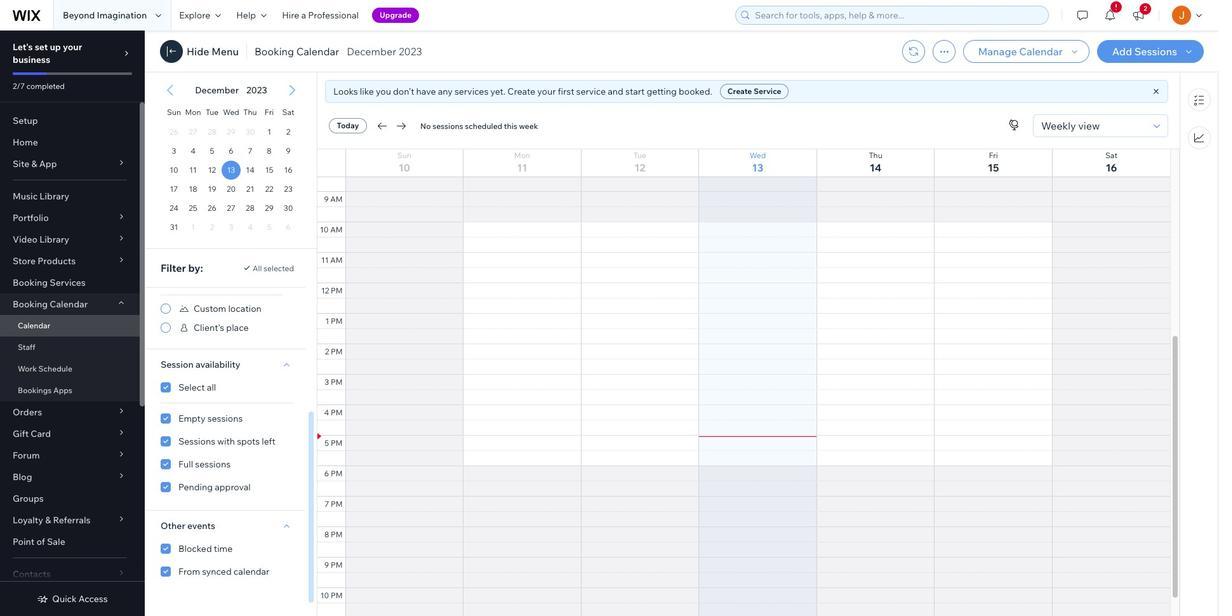 Task type: describe. For each thing, give the bounding box(es) containing it.
14 inside thu 14
[[870, 161, 882, 174]]

19
[[208, 184, 216, 194]]

orders
[[13, 406, 42, 418]]

from
[[178, 566, 200, 577]]

empty
[[178, 413, 205, 424]]

2 pm
[[325, 347, 343, 356]]

Select all checkbox
[[161, 380, 294, 395]]

events
[[187, 520, 215, 532]]

sun for 10
[[397, 151, 411, 160]]

Full sessions checkbox
[[161, 457, 294, 472]]

13 inside wed 13
[[752, 161, 764, 174]]

calendar down hire a professional link
[[296, 45, 339, 58]]

1 vertical spatial your
[[538, 86, 556, 97]]

session
[[161, 359, 194, 370]]

2023 inside grid
[[246, 84, 267, 96]]

services
[[50, 277, 86, 288]]

portfolio
[[13, 212, 49, 224]]

upgrade
[[380, 10, 412, 20]]

2 for 2 button
[[1144, 4, 1148, 13]]

gift card button
[[0, 423, 140, 445]]

quick
[[52, 593, 77, 605]]

quick access
[[52, 593, 108, 605]]

9 pm
[[324, 560, 343, 570]]

booking calendar button
[[0, 293, 140, 315]]

this
[[504, 121, 518, 131]]

9 for 9
[[286, 146, 291, 156]]

1 horizontal spatial tue
[[634, 151, 647, 160]]

business
[[13, 54, 50, 65]]

row containing 1
[[165, 123, 298, 142]]

library for music library
[[40, 191, 69, 202]]

13 inside cell
[[227, 165, 235, 175]]

1 vertical spatial wed
[[750, 151, 766, 160]]

sale
[[47, 536, 65, 548]]

referrals
[[53, 514, 91, 526]]

12 pm
[[321, 286, 343, 295]]

1 horizontal spatial mon
[[514, 151, 530, 160]]

up
[[50, 41, 61, 53]]

calendar inside dropdown button
[[50, 299, 88, 310]]

groups
[[13, 493, 44, 504]]

fri for fri 15
[[989, 151, 998, 160]]

pm for 4 pm
[[331, 408, 343, 417]]

today button
[[329, 118, 367, 133]]

create inside button
[[728, 86, 752, 96]]

sidebar element
[[0, 30, 145, 616]]

0 vertical spatial booking calendar
[[255, 45, 339, 58]]

blocked time
[[178, 543, 233, 554]]

hire a professional
[[282, 10, 359, 21]]

10 for 10 pm
[[321, 591, 329, 600]]

wed inside row
[[223, 107, 239, 117]]

17
[[170, 184, 178, 194]]

9 am
[[324, 194, 343, 204]]

select inside checkbox
[[178, 382, 205, 393]]

by:
[[188, 262, 203, 274]]

fri 15
[[988, 151, 999, 174]]

1 horizontal spatial 2
[[325, 347, 329, 356]]

loyalty & referrals
[[13, 514, 91, 526]]

14 inside row group
[[246, 165, 255, 175]]

0 horizontal spatial thu
[[243, 107, 257, 117]]

calendar inside button
[[1020, 45, 1063, 58]]

client's place
[[194, 322, 249, 333]]

manage calendar button
[[963, 40, 1090, 63]]

& for site
[[31, 158, 37, 170]]

sessions for full
[[195, 459, 231, 470]]

add
[[1113, 45, 1133, 58]]

16 inside sat 16
[[1106, 161, 1118, 174]]

business
[[178, 276, 215, 287]]

1 for 1 pm
[[325, 316, 329, 326]]

a
[[301, 10, 306, 21]]

6 for 6 pm
[[324, 469, 329, 478]]

professional
[[308, 10, 359, 21]]

calendar up staff
[[18, 321, 50, 330]]

home link
[[0, 131, 140, 153]]

1 horizontal spatial 2023
[[399, 45, 422, 58]]

2/7 completed
[[13, 81, 65, 91]]

Empty sessions checkbox
[[161, 411, 294, 426]]

sun for mon
[[167, 107, 181, 117]]

pm for 1 pm
[[331, 316, 343, 326]]

20
[[227, 184, 236, 194]]

0 vertical spatial booking
[[255, 45, 294, 58]]

pending approval
[[178, 481, 251, 493]]

home
[[13, 137, 38, 148]]

explore
[[179, 10, 210, 21]]

11 for 11 am
[[321, 255, 329, 265]]

& for loyalty
[[45, 514, 51, 526]]

8 for 8
[[267, 146, 272, 156]]

calendar
[[234, 566, 270, 577]]

pm for 12 pm
[[331, 286, 343, 295]]

video library
[[13, 234, 69, 245]]

29
[[265, 203, 274, 213]]

don't
[[393, 86, 414, 97]]

session availability
[[161, 359, 240, 370]]

other
[[161, 520, 185, 532]]

row containing 24
[[165, 199, 298, 218]]

16 inside row group
[[284, 165, 293, 175]]

hire a professional link
[[274, 0, 366, 30]]

let's
[[13, 41, 33, 53]]

hire
[[282, 10, 299, 21]]

2/7
[[13, 81, 25, 91]]

mon 11
[[514, 151, 530, 174]]

video
[[13, 234, 37, 245]]

row containing sun
[[165, 100, 298, 123]]

1 select from the top
[[178, 245, 205, 256]]

10 inside sun 10
[[399, 161, 410, 174]]

am for 10 am
[[330, 225, 343, 234]]

1 for 1
[[267, 127, 271, 137]]

2 button
[[1125, 0, 1153, 30]]

8 for 8 pm
[[324, 530, 329, 539]]

manage
[[979, 45, 1017, 58]]

site & app button
[[0, 153, 140, 175]]

hide menu button
[[160, 40, 239, 63]]

5 pm
[[325, 438, 343, 448]]

pm for 7 pm
[[331, 499, 343, 509]]

client's
[[194, 322, 224, 333]]

0 horizontal spatial create
[[508, 86, 536, 97]]

all
[[253, 263, 262, 273]]

booking for booking services link
[[13, 277, 48, 288]]

contacts button
[[0, 563, 140, 585]]

3 for 3
[[172, 146, 176, 156]]

alert containing december
[[191, 84, 271, 96]]

session availability button
[[161, 357, 240, 372]]

address
[[217, 276, 250, 287]]

imagination
[[97, 10, 147, 21]]

create service
[[728, 86, 782, 96]]

5 for 5 pm
[[325, 438, 329, 448]]

10 for 10 am
[[320, 225, 329, 234]]

31
[[170, 222, 178, 232]]

quick access button
[[37, 593, 108, 605]]

all selected
[[253, 263, 294, 273]]

access
[[79, 593, 108, 605]]

4 for 4
[[191, 146, 196, 156]]

Blocked time checkbox
[[161, 541, 294, 556]]

sessions with spots left
[[178, 436, 276, 447]]

26
[[208, 203, 217, 213]]

full
[[178, 459, 193, 470]]

custom location
[[194, 303, 262, 314]]

pm for 6 pm
[[331, 469, 343, 478]]

december for december
[[195, 84, 239, 96]]



Task type: locate. For each thing, give the bounding box(es) containing it.
0 vertical spatial 2023
[[399, 45, 422, 58]]

create
[[508, 86, 536, 97], [728, 86, 752, 96]]

create service button
[[720, 84, 789, 99]]

work schedule
[[18, 364, 72, 373]]

bookings apps
[[18, 386, 72, 395]]

0 vertical spatial 7
[[248, 146, 252, 156]]

library for video library
[[39, 234, 69, 245]]

12 inside row group
[[208, 165, 216, 175]]

library up products
[[39, 234, 69, 245]]

booking calendar down hire
[[255, 45, 339, 58]]

0 horizontal spatial your
[[63, 41, 82, 53]]

None field
[[1038, 115, 1150, 137]]

1 inside row
[[267, 127, 271, 137]]

2 vertical spatial am
[[330, 255, 343, 265]]

0 vertical spatial december
[[347, 45, 397, 58]]

store products button
[[0, 250, 140, 272]]

1 horizontal spatial 7
[[325, 499, 329, 509]]

service
[[754, 86, 782, 96]]

bookings
[[18, 386, 52, 395]]

& right site
[[31, 158, 37, 170]]

pm down 9 pm
[[331, 591, 343, 600]]

any
[[438, 86, 453, 97]]

0 horizontal spatial wed
[[223, 107, 239, 117]]

no sessions scheduled this week
[[420, 121, 538, 131]]

0 horizontal spatial 14
[[246, 165, 255, 175]]

time
[[214, 543, 233, 554]]

14
[[870, 161, 882, 174], [246, 165, 255, 175]]

you
[[376, 86, 391, 97]]

1 vertical spatial 7
[[325, 499, 329, 509]]

3 pm from the top
[[331, 347, 343, 356]]

1 horizontal spatial 1
[[325, 316, 329, 326]]

tue inside row
[[206, 107, 219, 117]]

filter by:
[[161, 262, 203, 274]]

sessions down empty
[[178, 436, 215, 447]]

0 vertical spatial 9
[[286, 146, 291, 156]]

1 down 12 pm
[[325, 316, 329, 326]]

0 vertical spatial sessions
[[1135, 45, 1178, 58]]

8 up 9 pm
[[324, 530, 329, 539]]

2 select from the top
[[178, 382, 205, 393]]

0 horizontal spatial 8
[[267, 146, 272, 156]]

2023 up sun mon tue wed thu
[[246, 84, 267, 96]]

4 inside row
[[191, 146, 196, 156]]

row group
[[153, 123, 309, 248]]

your inside the let's set up your business
[[63, 41, 82, 53]]

blog
[[13, 471, 32, 483]]

4
[[191, 146, 196, 156], [324, 408, 329, 417]]

wed
[[223, 107, 239, 117], [750, 151, 766, 160]]

completed
[[26, 81, 65, 91]]

0 vertical spatial mon
[[185, 107, 201, 117]]

0 vertical spatial select all
[[178, 245, 216, 256]]

1 horizontal spatial 15
[[988, 161, 999, 174]]

left
[[262, 436, 276, 447]]

30
[[284, 203, 293, 213]]

8 pm
[[324, 530, 343, 539]]

sat for sat
[[282, 107, 294, 117]]

1 horizontal spatial thu
[[869, 151, 883, 160]]

6 up 7 pm
[[324, 469, 329, 478]]

2 up 3 pm
[[325, 347, 329, 356]]

1 library from the top
[[40, 191, 69, 202]]

1 horizontal spatial sessions
[[1135, 45, 1178, 58]]

9 up 10 pm
[[324, 560, 329, 570]]

8
[[267, 146, 272, 156], [324, 530, 329, 539]]

sessions inside button
[[1135, 45, 1178, 58]]

6 for 6
[[229, 146, 234, 156]]

selected
[[264, 263, 294, 273]]

1 horizontal spatial sat
[[1106, 151, 1118, 160]]

am down 9 am
[[330, 225, 343, 234]]

1 horizontal spatial 12
[[321, 286, 329, 295]]

1 horizontal spatial your
[[538, 86, 556, 97]]

am for 11 am
[[330, 255, 343, 265]]

sessions
[[1135, 45, 1178, 58], [178, 436, 215, 447]]

sessions right no
[[433, 121, 463, 131]]

2 select all from the top
[[178, 382, 216, 393]]

2 up "23"
[[286, 127, 290, 137]]

create left service
[[728, 86, 752, 96]]

1 vertical spatial sessions
[[207, 413, 243, 424]]

select all down session availability
[[178, 382, 216, 393]]

fri inside fri 15
[[989, 151, 998, 160]]

0 horizontal spatial 13
[[227, 165, 235, 175]]

have
[[416, 86, 436, 97]]

mon
[[185, 107, 201, 117], [514, 151, 530, 160]]

5 for 5
[[210, 146, 214, 156]]

2 up add sessions
[[1144, 4, 1148, 13]]

15 inside row group
[[265, 165, 273, 175]]

december up like
[[347, 45, 397, 58]]

pm for 8 pm
[[331, 530, 343, 539]]

Search for tools, apps, help & more... field
[[751, 6, 1045, 24]]

scheduled
[[465, 121, 503, 131]]

1 vertical spatial 2023
[[246, 84, 267, 96]]

manage calendar
[[979, 45, 1063, 58]]

0 vertical spatial am
[[330, 194, 343, 204]]

0 vertical spatial sat
[[282, 107, 294, 117]]

0 horizontal spatial 4
[[191, 146, 196, 156]]

pm for 3 pm
[[331, 377, 343, 387]]

2 library from the top
[[39, 234, 69, 245]]

0 vertical spatial 4
[[191, 146, 196, 156]]

1 vertical spatial fri
[[989, 151, 998, 160]]

1 vertical spatial thu
[[869, 151, 883, 160]]

1 horizontal spatial 13
[[752, 161, 764, 174]]

pm down 8 pm
[[331, 560, 343, 570]]

7 up 21
[[248, 146, 252, 156]]

11 up 18
[[189, 165, 197, 175]]

0 vertical spatial all
[[207, 245, 216, 256]]

fri inside row
[[265, 107, 274, 117]]

december up sun mon tue wed thu
[[195, 84, 239, 96]]

1 horizontal spatial booking calendar
[[255, 45, 339, 58]]

1 select all from the top
[[178, 245, 216, 256]]

am up 12 pm
[[330, 255, 343, 265]]

booking down store
[[13, 277, 48, 288]]

1 horizontal spatial 3
[[325, 377, 329, 387]]

0 horizontal spatial 1
[[267, 127, 271, 137]]

1 vertical spatial library
[[39, 234, 69, 245]]

0 vertical spatial your
[[63, 41, 82, 53]]

1 vertical spatial all
[[207, 382, 216, 393]]

0 horizontal spatial 15
[[265, 165, 273, 175]]

11 pm from the top
[[331, 591, 343, 600]]

booking down booking services
[[13, 299, 48, 310]]

calendar down "services" on the top
[[50, 299, 88, 310]]

video library button
[[0, 229, 140, 250]]

your right up
[[63, 41, 82, 53]]

grid containing december
[[153, 73, 309, 248]]

setup
[[13, 115, 38, 126]]

blocked
[[178, 543, 212, 554]]

sun inside row
[[167, 107, 181, 117]]

your left first
[[538, 86, 556, 97]]

thu 14
[[869, 151, 883, 174]]

1 vertical spatial tue
[[634, 151, 647, 160]]

4 up 18
[[191, 146, 196, 156]]

booking for booking calendar dropdown button
[[13, 299, 48, 310]]

approval
[[215, 481, 251, 493]]

2 vertical spatial booking
[[13, 299, 48, 310]]

2 all from the top
[[207, 382, 216, 393]]

& inside dropdown button
[[45, 514, 51, 526]]

all inside checkbox
[[207, 382, 216, 393]]

0 horizontal spatial 2023
[[246, 84, 267, 96]]

5 inside row
[[210, 146, 214, 156]]

11 inside mon 11
[[517, 161, 527, 174]]

Pending approval checkbox
[[161, 480, 294, 495]]

sat
[[282, 107, 294, 117], [1106, 151, 1118, 160]]

1 horizontal spatial 16
[[1106, 161, 1118, 174]]

10 inside row group
[[170, 165, 178, 175]]

calendar right manage
[[1020, 45, 1063, 58]]

& inside popup button
[[31, 158, 37, 170]]

portfolio button
[[0, 207, 140, 229]]

7 pm
[[325, 499, 343, 509]]

music
[[13, 191, 38, 202]]

7 for 7
[[248, 146, 252, 156]]

1 vertical spatial 2
[[286, 127, 290, 137]]

apps
[[53, 386, 72, 395]]

1 horizontal spatial create
[[728, 86, 752, 96]]

0 vertical spatial select
[[178, 245, 205, 256]]

9 inside row
[[286, 146, 291, 156]]

row containing 17
[[165, 180, 298, 199]]

forum button
[[0, 445, 140, 466]]

sat for sat 16
[[1106, 151, 1118, 160]]

all down availability
[[207, 382, 216, 393]]

1 vertical spatial december
[[195, 84, 239, 96]]

select up by:
[[178, 245, 205, 256]]

pm for 2 pm
[[331, 347, 343, 356]]

11 down week at the left top of page
[[517, 161, 527, 174]]

all up business address
[[207, 245, 216, 256]]

9 pm from the top
[[331, 530, 343, 539]]

sessions right 'add'
[[1135, 45, 1178, 58]]

pm down 5 pm
[[331, 469, 343, 478]]

0 horizontal spatial december
[[195, 84, 239, 96]]

0 horizontal spatial sat
[[282, 107, 294, 117]]

1 horizontal spatial wed
[[750, 151, 766, 160]]

sat inside row
[[282, 107, 294, 117]]

other events button
[[161, 518, 215, 534]]

1 vertical spatial booking
[[13, 277, 48, 288]]

12 inside tue 12
[[635, 161, 646, 174]]

10 am
[[320, 225, 343, 234]]

1 horizontal spatial sun
[[397, 151, 411, 160]]

0 horizontal spatial sessions
[[178, 436, 215, 447]]

booking down hire
[[255, 45, 294, 58]]

7 for 7 pm
[[325, 499, 329, 509]]

0 horizontal spatial 3
[[172, 146, 176, 156]]

2023 down upgrade button
[[399, 45, 422, 58]]

hide menu
[[187, 45, 239, 58]]

1 vertical spatial 8
[[324, 530, 329, 539]]

0 vertical spatial 6
[[229, 146, 234, 156]]

1 up 22
[[267, 127, 271, 137]]

10
[[399, 161, 410, 174], [170, 165, 178, 175], [320, 225, 329, 234], [321, 591, 329, 600]]

gift card
[[13, 428, 51, 440]]

Sessions with spots left checkbox
[[161, 434, 294, 449]]

1 vertical spatial 5
[[325, 438, 329, 448]]

0 vertical spatial tue
[[206, 107, 219, 117]]

0 vertical spatial 2
[[1144, 4, 1148, 13]]

1 horizontal spatial 8
[[324, 530, 329, 539]]

0 vertical spatial sessions
[[433, 121, 463, 131]]

23
[[284, 184, 293, 194]]

7 down 6 pm
[[325, 499, 329, 509]]

3 up 4 pm
[[325, 377, 329, 387]]

5 up 19
[[210, 146, 214, 156]]

1 vertical spatial 3
[[325, 377, 329, 387]]

create right yet.
[[508, 86, 536, 97]]

6 pm from the top
[[331, 438, 343, 448]]

sessions for empty
[[207, 413, 243, 424]]

2 for row containing 1
[[286, 127, 290, 137]]

11 down 10 am
[[321, 255, 329, 265]]

0 vertical spatial 3
[[172, 146, 176, 156]]

9 for 9 am
[[324, 194, 329, 204]]

1 vertical spatial 1
[[325, 316, 329, 326]]

9 for 9 pm
[[324, 560, 329, 570]]

0 horizontal spatial 5
[[210, 146, 214, 156]]

11
[[517, 161, 527, 174], [189, 165, 197, 175], [321, 255, 329, 265]]

10 pm from the top
[[331, 560, 343, 570]]

sat 16
[[1106, 151, 1118, 174]]

full sessions
[[178, 459, 231, 470]]

3 for 3 pm
[[325, 377, 329, 387]]

service
[[576, 86, 606, 97]]

pm for 5 pm
[[331, 438, 343, 448]]

grid
[[318, 0, 1180, 616], [153, 73, 309, 248]]

library up portfolio popup button
[[40, 191, 69, 202]]

9 up "23"
[[286, 146, 291, 156]]

2 vertical spatial sessions
[[195, 459, 231, 470]]

mon down hide
[[185, 107, 201, 117]]

0 vertical spatial 5
[[210, 146, 214, 156]]

4 pm from the top
[[331, 377, 343, 387]]

december 2023
[[347, 45, 422, 58]]

select all up by:
[[178, 245, 216, 256]]

row containing 3
[[165, 142, 298, 161]]

sessions up the pending approval at the bottom
[[195, 459, 231, 470]]

7 inside row
[[248, 146, 252, 156]]

From synced calendar checkbox
[[161, 564, 294, 579]]

1 horizontal spatial &
[[45, 514, 51, 526]]

2 am from the top
[[330, 225, 343, 234]]

6 inside row
[[229, 146, 234, 156]]

1 vertical spatial sat
[[1106, 151, 1118, 160]]

wednesday, december 13, 2023 cell
[[222, 161, 241, 180]]

december
[[347, 45, 397, 58], [195, 84, 239, 96]]

availability
[[196, 359, 240, 370]]

&
[[31, 158, 37, 170], [45, 514, 51, 526]]

booking
[[255, 45, 294, 58], [13, 277, 48, 288], [13, 299, 48, 310]]

work schedule link
[[0, 358, 140, 380]]

1 vertical spatial 9
[[324, 194, 329, 204]]

music library
[[13, 191, 69, 202]]

0 vertical spatial 8
[[267, 146, 272, 156]]

12 for 12 pm
[[321, 286, 329, 295]]

2 inside button
[[1144, 4, 1148, 13]]

groups link
[[0, 488, 140, 509]]

sessions up with on the left
[[207, 413, 243, 424]]

18
[[189, 184, 197, 194]]

1 horizontal spatial 14
[[870, 161, 882, 174]]

grid containing 10
[[318, 0, 1180, 616]]

0 horizontal spatial booking calendar
[[13, 299, 88, 310]]

10 pm
[[321, 591, 343, 600]]

menu
[[1181, 81, 1218, 157]]

0 horizontal spatial &
[[31, 158, 37, 170]]

synced
[[202, 566, 232, 577]]

2 horizontal spatial 12
[[635, 161, 646, 174]]

6 up wednesday, december 13, 2023 cell
[[229, 146, 234, 156]]

point of sale
[[13, 536, 65, 548]]

december for december 2023
[[347, 45, 397, 58]]

booking calendar inside dropdown button
[[13, 299, 88, 310]]

5 down 4 pm
[[325, 438, 329, 448]]

pm down 7 pm
[[331, 530, 343, 539]]

select down session availability
[[178, 382, 205, 393]]

0 vertical spatial thu
[[243, 107, 257, 117]]

1 vertical spatial sessions
[[178, 436, 215, 447]]

row group containing 1
[[153, 123, 309, 248]]

1 vertical spatial am
[[330, 225, 343, 234]]

2 inside row
[[286, 127, 290, 137]]

loyalty & referrals button
[[0, 509, 140, 531]]

1 vertical spatial &
[[45, 514, 51, 526]]

pm down 1 pm
[[331, 347, 343, 356]]

1 vertical spatial select
[[178, 382, 205, 393]]

10 for 10
[[170, 165, 178, 175]]

24
[[170, 203, 178, 213]]

getting
[[647, 86, 677, 97]]

0 vertical spatial fri
[[265, 107, 274, 117]]

like
[[360, 86, 374, 97]]

& right the loyalty
[[45, 514, 51, 526]]

select all inside checkbox
[[178, 382, 216, 393]]

wed 13
[[750, 151, 766, 174]]

pm down "2 pm"
[[331, 377, 343, 387]]

mon inside row
[[185, 107, 201, 117]]

fri
[[265, 107, 274, 117], [989, 151, 998, 160]]

beyond imagination
[[63, 10, 147, 21]]

products
[[38, 255, 76, 267]]

1 horizontal spatial grid
[[318, 0, 1180, 616]]

am up 10 am
[[330, 194, 343, 204]]

blog button
[[0, 466, 140, 488]]

today
[[337, 121, 359, 130]]

point of sale link
[[0, 531, 140, 553]]

pm up "2 pm"
[[331, 316, 343, 326]]

7 pm from the top
[[331, 469, 343, 478]]

sessions for no
[[433, 121, 463, 131]]

pm up 6 pm
[[331, 438, 343, 448]]

1 vertical spatial 6
[[324, 469, 329, 478]]

0 vertical spatial 1
[[267, 127, 271, 137]]

9 up 10 am
[[324, 194, 329, 204]]

sessions inside checkbox
[[178, 436, 215, 447]]

work
[[18, 364, 37, 373]]

1 all from the top
[[207, 245, 216, 256]]

1 horizontal spatial 5
[[325, 438, 329, 448]]

1 vertical spatial mon
[[514, 151, 530, 160]]

alert
[[191, 84, 271, 96]]

fri for fri
[[265, 107, 274, 117]]

am
[[330, 194, 343, 204], [330, 225, 343, 234], [330, 255, 343, 265]]

pm up 1 pm
[[331, 286, 343, 295]]

booking inside dropdown button
[[13, 299, 48, 310]]

mon down week at the left top of page
[[514, 151, 530, 160]]

beyond
[[63, 10, 95, 21]]

3 up the 17
[[172, 146, 176, 156]]

row
[[165, 100, 298, 123], [165, 123, 298, 142], [165, 142, 298, 161], [318, 149, 1171, 177], [165, 161, 298, 180], [165, 180, 298, 199], [165, 199, 298, 218]]

0 vertical spatial library
[[40, 191, 69, 202]]

looks
[[333, 86, 358, 97]]

0 horizontal spatial sun
[[167, 107, 181, 117]]

3 am from the top
[[330, 255, 343, 265]]

1 horizontal spatial december
[[347, 45, 397, 58]]

1 am from the top
[[330, 194, 343, 204]]

3 pm
[[325, 377, 343, 387]]

11 inside row group
[[189, 165, 197, 175]]

am for 9 am
[[330, 194, 343, 204]]

2 pm from the top
[[331, 316, 343, 326]]

0 horizontal spatial 11
[[189, 165, 197, 175]]

pm up 5 pm
[[331, 408, 343, 417]]

schedule
[[38, 364, 72, 373]]

and
[[608, 86, 624, 97]]

0 vertical spatial sun
[[167, 107, 181, 117]]

5 pm from the top
[[331, 408, 343, 417]]

4 down 3 pm
[[324, 408, 329, 417]]

staff link
[[0, 337, 140, 358]]

8 up 22
[[267, 146, 272, 156]]

0 horizontal spatial mon
[[185, 107, 201, 117]]

1 pm from the top
[[331, 286, 343, 295]]

week
[[519, 121, 538, 131]]

pm up 8 pm
[[331, 499, 343, 509]]

pm for 9 pm
[[331, 560, 343, 570]]

library inside 'dropdown button'
[[39, 234, 69, 245]]

11 for 11
[[189, 165, 197, 175]]

8 pm from the top
[[331, 499, 343, 509]]

tue
[[206, 107, 219, 117], [634, 151, 647, 160]]

booking calendar down booking services
[[13, 299, 88, 310]]

4 for 4 pm
[[324, 408, 329, 417]]

spots
[[237, 436, 260, 447]]

12 for 12
[[208, 165, 216, 175]]

menu
[[212, 45, 239, 58]]

pm for 10 pm
[[331, 591, 343, 600]]

1 vertical spatial select all
[[178, 382, 216, 393]]

0 horizontal spatial 12
[[208, 165, 216, 175]]



Task type: vqa. For each thing, say whether or not it's contained in the screenshot.
the bottommost 9
yes



